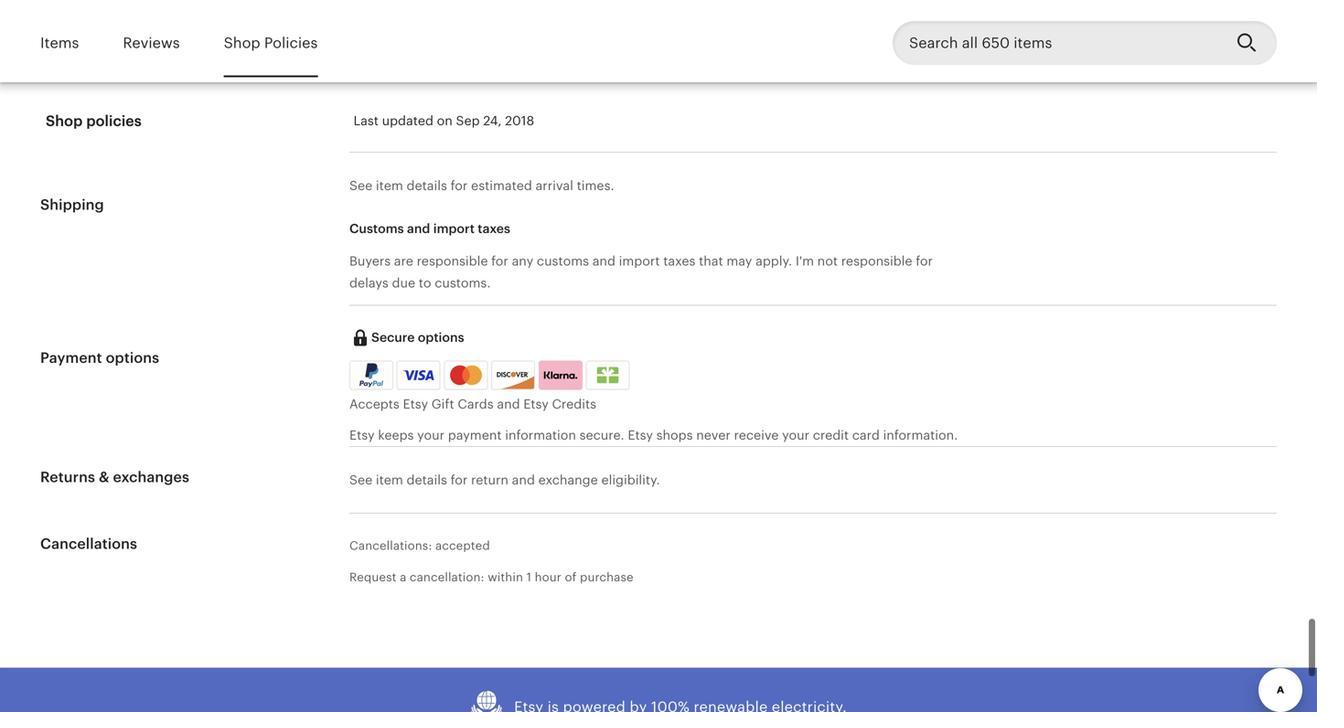 Task type: describe. For each thing, give the bounding box(es) containing it.
shop policies
[[46, 113, 142, 130]]

apply.
[[756, 254, 793, 269]]

for for see item details for return and exchange eligibility.
[[451, 473, 468, 488]]

and down discover icon
[[497, 397, 520, 412]]

policies
[[86, 113, 142, 130]]

details for estimated
[[407, 179, 447, 193]]

buyers
[[350, 254, 391, 269]]

within
[[488, 571, 523, 585]]

shipping
[[40, 197, 104, 213]]

not
[[818, 254, 838, 269]]

visa image
[[403, 367, 434, 384]]

due
[[392, 276, 415, 291]]

updated
[[382, 114, 434, 128]]

credit
[[813, 428, 849, 443]]

are
[[394, 254, 413, 269]]

accepts
[[350, 397, 400, 412]]

see for see item details for return and exchange eligibility.
[[350, 473, 373, 488]]

cancellations
[[40, 536, 137, 553]]

last
[[354, 114, 379, 128]]

shops
[[657, 428, 693, 443]]

cards
[[458, 397, 494, 412]]

returns & exchanges
[[40, 470, 189, 486]]

secure
[[371, 331, 415, 345]]

secure options
[[371, 331, 464, 345]]

etsy down accepts
[[350, 428, 375, 443]]

import inside buyers are responsible for any customs and import taxes that may apply. i'm not responsible for delays due to customs.
[[619, 254, 660, 269]]

Search all 650 items text field
[[893, 21, 1222, 65]]

any
[[512, 254, 534, 269]]

see for see item details for estimated arrival times.
[[350, 179, 373, 193]]

shop policies
[[224, 35, 318, 51]]

mastercard image
[[447, 364, 485, 388]]

may
[[727, 254, 752, 269]]

0 vertical spatial import
[[433, 222, 475, 236]]

customs and import taxes
[[350, 222, 511, 236]]

2018
[[505, 114, 534, 128]]

keeps
[[378, 428, 414, 443]]

shop for shop policies
[[224, 35, 260, 51]]

etsy left the gift
[[403, 397, 428, 412]]

times.
[[577, 179, 614, 193]]

24,
[[483, 114, 502, 128]]

i'm
[[796, 254, 814, 269]]

2 responsible from the left
[[841, 254, 913, 269]]

request a cancellation: within 1 hour of purchase
[[350, 571, 634, 585]]

information
[[505, 428, 576, 443]]

shop policies link
[[224, 22, 318, 64]]

see item details for return and exchange eligibility.
[[350, 473, 660, 488]]

for for buyers are responsible for any customs and import taxes that may apply. i'm not responsible for delays due to customs.
[[491, 254, 509, 269]]

items link
[[40, 22, 79, 64]]

1 your from the left
[[417, 428, 445, 443]]



Task type: vqa. For each thing, say whether or not it's contained in the screenshot.
second the details
yes



Task type: locate. For each thing, give the bounding box(es) containing it.
options
[[418, 331, 464, 345], [106, 350, 159, 367]]

import left that
[[619, 254, 660, 269]]

and inside buyers are responsible for any customs and import taxes that may apply. i'm not responsible for delays due to customs.
[[593, 254, 616, 269]]

1 horizontal spatial your
[[782, 428, 810, 443]]

1 item from the top
[[376, 179, 403, 193]]

0 vertical spatial see
[[350, 179, 373, 193]]

see up customs
[[350, 179, 373, 193]]

options for payment options
[[106, 350, 159, 367]]

1
[[527, 571, 532, 585]]

eligibility.
[[602, 473, 660, 488]]

cancellation:
[[410, 571, 485, 585]]

hour
[[535, 571, 562, 585]]

shop
[[224, 35, 260, 51], [46, 113, 83, 130]]

and up are
[[407, 222, 430, 236]]

1 vertical spatial details
[[407, 473, 447, 488]]

taxes inside buyers are responsible for any customs and import taxes that may apply. i'm not responsible for delays due to customs.
[[664, 254, 696, 269]]

for
[[451, 179, 468, 193], [491, 254, 509, 269], [916, 254, 933, 269], [451, 473, 468, 488]]

1 vertical spatial item
[[376, 473, 403, 488]]

reviews
[[123, 35, 180, 51]]

0 horizontal spatial responsible
[[417, 254, 488, 269]]

shop left policies at top left
[[224, 35, 260, 51]]

return
[[471, 473, 509, 488]]

details down keeps
[[407, 473, 447, 488]]

0 horizontal spatial taxes
[[478, 222, 511, 236]]

etsy keeps your payment information secure. etsy shops never receive your credit card information.
[[350, 428, 958, 443]]

secure.
[[580, 428, 625, 443]]

to
[[419, 276, 431, 291]]

policies
[[264, 35, 318, 51]]

of
[[565, 571, 577, 585]]

item
[[376, 179, 403, 193], [376, 473, 403, 488]]

last updated on sep 24, 2018
[[354, 114, 534, 128]]

0 horizontal spatial import
[[433, 222, 475, 236]]

options up "visa" icon
[[418, 331, 464, 345]]

0 horizontal spatial shop
[[46, 113, 83, 130]]

your down the gift
[[417, 428, 445, 443]]

your
[[417, 428, 445, 443], [782, 428, 810, 443]]

information.
[[883, 428, 958, 443]]

estimated
[[471, 179, 532, 193]]

paypal image
[[352, 364, 391, 388]]

1 details from the top
[[407, 179, 447, 193]]

gift
[[432, 397, 454, 412]]

0 horizontal spatial options
[[106, 350, 159, 367]]

returns
[[40, 470, 95, 486]]

delays
[[350, 276, 389, 291]]

giftcard image
[[592, 367, 624, 384]]

request
[[350, 571, 397, 585]]

2 item from the top
[[376, 473, 403, 488]]

shop for shop policies
[[46, 113, 83, 130]]

credits
[[552, 397, 597, 412]]

1 vertical spatial import
[[619, 254, 660, 269]]

details up 'customs and import taxes'
[[407, 179, 447, 193]]

card
[[852, 428, 880, 443]]

0 vertical spatial item
[[376, 179, 403, 193]]

options right payment
[[106, 350, 159, 367]]

2 see from the top
[[350, 473, 373, 488]]

etsy up information
[[524, 397, 549, 412]]

receive
[[734, 428, 779, 443]]

reviews link
[[123, 22, 180, 64]]

1 vertical spatial options
[[106, 350, 159, 367]]

item for see item details for estimated arrival times.
[[376, 179, 403, 193]]

customs
[[537, 254, 589, 269]]

and
[[407, 222, 430, 236], [593, 254, 616, 269], [497, 397, 520, 412], [512, 473, 535, 488]]

import
[[433, 222, 475, 236], [619, 254, 660, 269]]

see up cancellations:
[[350, 473, 373, 488]]

taxes
[[478, 222, 511, 236], [664, 254, 696, 269]]

discover image
[[492, 365, 536, 391]]

on
[[437, 114, 453, 128]]

1 responsible from the left
[[417, 254, 488, 269]]

details
[[407, 179, 447, 193], [407, 473, 447, 488]]

2 your from the left
[[782, 428, 810, 443]]

arrival
[[536, 179, 574, 193]]

and right "customs"
[[593, 254, 616, 269]]

your left credit
[[782, 428, 810, 443]]

that
[[699, 254, 723, 269]]

customs
[[350, 222, 404, 236]]

shop left policies
[[46, 113, 83, 130]]

taxes down estimated
[[478, 222, 511, 236]]

accepts etsy gift cards and etsy credits
[[350, 397, 597, 412]]

responsible up customs.
[[417, 254, 488, 269]]

1 horizontal spatial responsible
[[841, 254, 913, 269]]

payment
[[40, 350, 102, 367]]

cancellations:
[[350, 540, 432, 553]]

options for secure options
[[418, 331, 464, 345]]

details for return
[[407, 473, 447, 488]]

&
[[99, 470, 109, 486]]

items
[[40, 35, 79, 51]]

1 see from the top
[[350, 179, 373, 193]]

buyers are responsible for any customs and import taxes that may apply. i'm not responsible for delays due to customs.
[[350, 254, 933, 291]]

see item details for estimated arrival times.
[[350, 179, 614, 193]]

and right return
[[512, 473, 535, 488]]

exchange
[[539, 473, 598, 488]]

0 vertical spatial taxes
[[478, 222, 511, 236]]

a
[[400, 571, 407, 585]]

taxes left that
[[664, 254, 696, 269]]

1 vertical spatial see
[[350, 473, 373, 488]]

never
[[696, 428, 731, 443]]

1 vertical spatial shop
[[46, 113, 83, 130]]

import down see item details for estimated arrival times.
[[433, 222, 475, 236]]

customs.
[[435, 276, 491, 291]]

0 vertical spatial options
[[418, 331, 464, 345]]

accepted
[[435, 540, 490, 553]]

exchanges
[[113, 470, 189, 486]]

etsy
[[403, 397, 428, 412], [524, 397, 549, 412], [350, 428, 375, 443], [628, 428, 653, 443]]

item for see item details for return and exchange eligibility.
[[376, 473, 403, 488]]

cancellations: accepted
[[350, 540, 490, 553]]

0 vertical spatial shop
[[224, 35, 260, 51]]

1 horizontal spatial taxes
[[664, 254, 696, 269]]

payment options
[[40, 350, 159, 367]]

sep
[[456, 114, 480, 128]]

2 details from the top
[[407, 473, 447, 488]]

0 horizontal spatial your
[[417, 428, 445, 443]]

0 vertical spatial details
[[407, 179, 447, 193]]

1 horizontal spatial options
[[418, 331, 464, 345]]

1 horizontal spatial import
[[619, 254, 660, 269]]

1 vertical spatial taxes
[[664, 254, 696, 269]]

purchase
[[580, 571, 634, 585]]

responsible right "not"
[[841, 254, 913, 269]]

for for see item details for estimated arrival times.
[[451, 179, 468, 193]]

item up customs
[[376, 179, 403, 193]]

klarna image
[[539, 361, 583, 390]]

see
[[350, 179, 373, 193], [350, 473, 373, 488]]

item down keeps
[[376, 473, 403, 488]]

responsible
[[417, 254, 488, 269], [841, 254, 913, 269]]

1 horizontal spatial shop
[[224, 35, 260, 51]]

etsy left shops
[[628, 428, 653, 443]]

payment
[[448, 428, 502, 443]]



